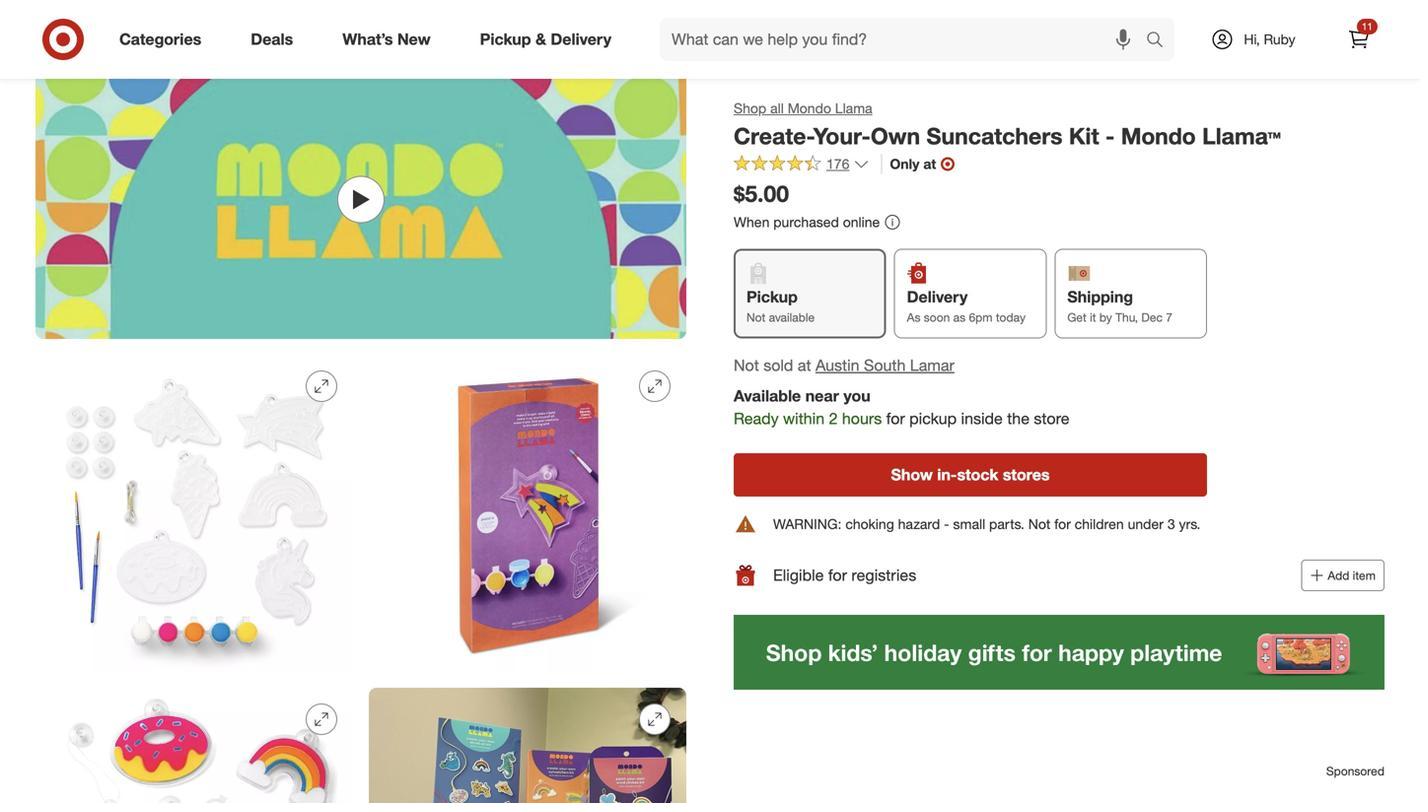 Task type: vqa. For each thing, say whether or not it's contained in the screenshot.
Create-Your-Own Suncatchers Kit - Mondo Llama&#8482;, 1 of 8 image
yes



Task type: describe. For each thing, give the bounding box(es) containing it.
photo from @mrsbritnibanta, 6 of 8 image
[[369, 689, 687, 804]]

south
[[864, 356, 906, 375]]

shop
[[734, 100, 767, 117]]

choking
[[846, 516, 894, 533]]

what's new
[[343, 30, 431, 49]]

as
[[907, 310, 921, 325]]

eligible
[[773, 566, 824, 586]]

0 horizontal spatial -
[[944, 516, 950, 533]]

warning: choking hazard - small parts. not for children under 3 yrs.
[[773, 516, 1201, 533]]

under
[[1128, 516, 1164, 533]]

pickup
[[910, 409, 957, 428]]

own
[[871, 122, 921, 150]]

llama
[[835, 100, 873, 117]]

stores
[[1003, 466, 1050, 485]]

search
[[1137, 32, 1185, 51]]

sold
[[764, 356, 794, 375]]

1 horizontal spatial mondo
[[1121, 122, 1196, 150]]

children
[[1075, 516, 1124, 533]]

kit
[[1069, 122, 1100, 150]]

it
[[1090, 310, 1097, 325]]

create-your-own suncatchers kit - mondo llama&#8482;, 4 of 8 image
[[369, 355, 687, 673]]

pickup & delivery
[[480, 30, 612, 49]]

as
[[954, 310, 966, 325]]

you
[[844, 387, 871, 406]]

add item
[[1328, 569, 1376, 584]]

7
[[1166, 310, 1173, 325]]

create-your-own suncatchers kit - mondo llama&#8482;, 2 of 8, play video image
[[36, 60, 687, 340]]

&
[[536, 30, 546, 49]]

hi, ruby
[[1244, 31, 1296, 48]]

pickup & delivery link
[[463, 18, 636, 61]]

get
[[1068, 310, 1087, 325]]

available
[[769, 310, 815, 325]]

add
[[1328, 569, 1350, 584]]

hi,
[[1244, 31, 1260, 48]]

create-your-own suncatchers kit - mondo llama&#8482;, 5 of 8 image
[[36, 689, 353, 804]]

ruby
[[1264, 31, 1296, 48]]

thu,
[[1116, 310, 1138, 325]]

only
[[890, 156, 920, 173]]

show
[[891, 466, 933, 485]]

today
[[996, 310, 1026, 325]]

create-your-own suncatchers kit - mondo llama&#8482;, 3 of 8 image
[[36, 355, 353, 673]]

hours
[[842, 409, 882, 428]]

eligible for registries
[[773, 566, 917, 586]]

all
[[771, 100, 784, 117]]

1 vertical spatial at
[[798, 356, 811, 375]]

for for pickup
[[887, 409, 905, 428]]

not sold at austin south lamar
[[734, 356, 955, 375]]

shop all mondo llama create-your-own suncatchers kit - mondo llama™
[[734, 100, 1281, 150]]

available near you ready within 2 hours for pickup inside the store
[[734, 387, 1070, 428]]

ready
[[734, 409, 779, 428]]

deals link
[[234, 18, 318, 61]]

by
[[1100, 310, 1113, 325]]

llama™
[[1203, 122, 1281, 150]]

$5.00
[[734, 180, 789, 208]]

store
[[1034, 409, 1070, 428]]

the
[[1007, 409, 1030, 428]]

item
[[1353, 569, 1376, 584]]

your-
[[814, 122, 871, 150]]

add item button
[[1302, 560, 1385, 592]]

search button
[[1137, 18, 1185, 65]]

categories
[[119, 30, 201, 49]]

austin
[[816, 356, 860, 375]]

parts.
[[990, 516, 1025, 533]]

2 vertical spatial for
[[829, 566, 847, 586]]



Task type: locate. For each thing, give the bounding box(es) containing it.
available
[[734, 387, 801, 406]]

warning:
[[773, 516, 842, 533]]

1 vertical spatial pickup
[[747, 288, 798, 307]]

delivery inside 'link'
[[551, 30, 612, 49]]

austin south lamar button
[[816, 355, 955, 377]]

2
[[829, 409, 838, 428]]

not
[[747, 310, 766, 325], [734, 356, 759, 375], [1029, 516, 1051, 533]]

stock
[[957, 466, 999, 485]]

advertisement region
[[734, 616, 1385, 764]]

-
[[1106, 122, 1115, 150], [944, 516, 950, 533]]

mondo right all
[[788, 100, 832, 117]]

11
[[1362, 20, 1373, 33]]

0 vertical spatial at
[[924, 156, 936, 173]]

1 horizontal spatial at
[[924, 156, 936, 173]]

sponsored
[[1327, 765, 1385, 779]]

at
[[924, 156, 936, 173], [798, 356, 811, 375]]

create-
[[734, 122, 814, 150]]

176 link
[[734, 155, 869, 177]]

1 vertical spatial not
[[734, 356, 759, 375]]

pickup not available
[[747, 288, 815, 325]]

- inside shop all mondo llama create-your-own suncatchers kit - mondo llama™
[[1106, 122, 1115, 150]]

for for children
[[1055, 516, 1071, 533]]

when
[[734, 214, 770, 231]]

pickup up the available
[[747, 288, 798, 307]]

1 vertical spatial for
[[1055, 516, 1071, 533]]

0 horizontal spatial delivery
[[551, 30, 612, 49]]

1 horizontal spatial for
[[887, 409, 905, 428]]

what's
[[343, 30, 393, 49]]

at right only
[[924, 156, 936, 173]]

176
[[827, 156, 850, 173]]

shipping get it by thu, dec 7
[[1068, 288, 1173, 325]]

for right hours
[[887, 409, 905, 428]]

within
[[783, 409, 825, 428]]

what's new link
[[326, 18, 455, 61]]

1 horizontal spatial pickup
[[747, 288, 798, 307]]

small
[[953, 516, 986, 533]]

pickup for not
[[747, 288, 798, 307]]

0 vertical spatial -
[[1106, 122, 1115, 150]]

1 horizontal spatial delivery
[[907, 288, 968, 307]]

suncatchers
[[927, 122, 1063, 150]]

delivery inside delivery as soon as 6pm today
[[907, 288, 968, 307]]

0 vertical spatial not
[[747, 310, 766, 325]]

show in-stock stores
[[891, 466, 1050, 485]]

0 vertical spatial pickup
[[480, 30, 531, 49]]

not inside pickup not available
[[747, 310, 766, 325]]

- right kit
[[1106, 122, 1115, 150]]

1 vertical spatial delivery
[[907, 288, 968, 307]]

1 vertical spatial -
[[944, 516, 950, 533]]

purchased
[[774, 214, 839, 231]]

show in-stock stores button
[[734, 454, 1207, 497]]

pickup inside pickup not available
[[747, 288, 798, 307]]

mondo right kit
[[1121, 122, 1196, 150]]

yrs.
[[1179, 516, 1201, 533]]

2 horizontal spatial for
[[1055, 516, 1071, 533]]

6pm
[[969, 310, 993, 325]]

not right parts.
[[1029, 516, 1051, 533]]

for inside available near you ready within 2 hours for pickup inside the store
[[887, 409, 905, 428]]

0 horizontal spatial pickup
[[480, 30, 531, 49]]

when purchased online
[[734, 214, 880, 231]]

at right sold
[[798, 356, 811, 375]]

registries
[[852, 566, 917, 586]]

new
[[397, 30, 431, 49]]

0 horizontal spatial for
[[829, 566, 847, 586]]

in-
[[937, 466, 957, 485]]

shipping
[[1068, 288, 1134, 307]]

dec
[[1142, 310, 1163, 325]]

delivery right & in the left of the page
[[551, 30, 612, 49]]

not left the available
[[747, 310, 766, 325]]

inside
[[961, 409, 1003, 428]]

- left small
[[944, 516, 950, 533]]

0 vertical spatial delivery
[[551, 30, 612, 49]]

11 link
[[1338, 18, 1381, 61]]

pickup
[[480, 30, 531, 49], [747, 288, 798, 307]]

for right eligible at the bottom right of page
[[829, 566, 847, 586]]

for left the children
[[1055, 516, 1071, 533]]

categories link
[[103, 18, 226, 61]]

2 vertical spatial not
[[1029, 516, 1051, 533]]

1 horizontal spatial -
[[1106, 122, 1115, 150]]

near
[[806, 387, 839, 406]]

soon
[[924, 310, 950, 325]]

3
[[1168, 516, 1176, 533]]

lamar
[[910, 356, 955, 375]]

1 vertical spatial mondo
[[1121, 122, 1196, 150]]

delivery
[[551, 30, 612, 49], [907, 288, 968, 307]]

only at
[[890, 156, 936, 173]]

pickup inside 'link'
[[480, 30, 531, 49]]

What can we help you find? suggestions appear below search field
[[660, 18, 1151, 61]]

not left sold
[[734, 356, 759, 375]]

0 vertical spatial mondo
[[788, 100, 832, 117]]

0 horizontal spatial at
[[798, 356, 811, 375]]

0 vertical spatial for
[[887, 409, 905, 428]]

delivery as soon as 6pm today
[[907, 288, 1026, 325]]

create-your-own suncatchers kit - mondo llama&#8482;, 1 of 8 image
[[36, 0, 687, 44]]

0 horizontal spatial mondo
[[788, 100, 832, 117]]

mondo
[[788, 100, 832, 117], [1121, 122, 1196, 150]]

for
[[887, 409, 905, 428], [1055, 516, 1071, 533], [829, 566, 847, 586]]

deals
[[251, 30, 293, 49]]

online
[[843, 214, 880, 231]]

pickup for &
[[480, 30, 531, 49]]

pickup left & in the left of the page
[[480, 30, 531, 49]]

delivery up soon
[[907, 288, 968, 307]]

hazard
[[898, 516, 940, 533]]



